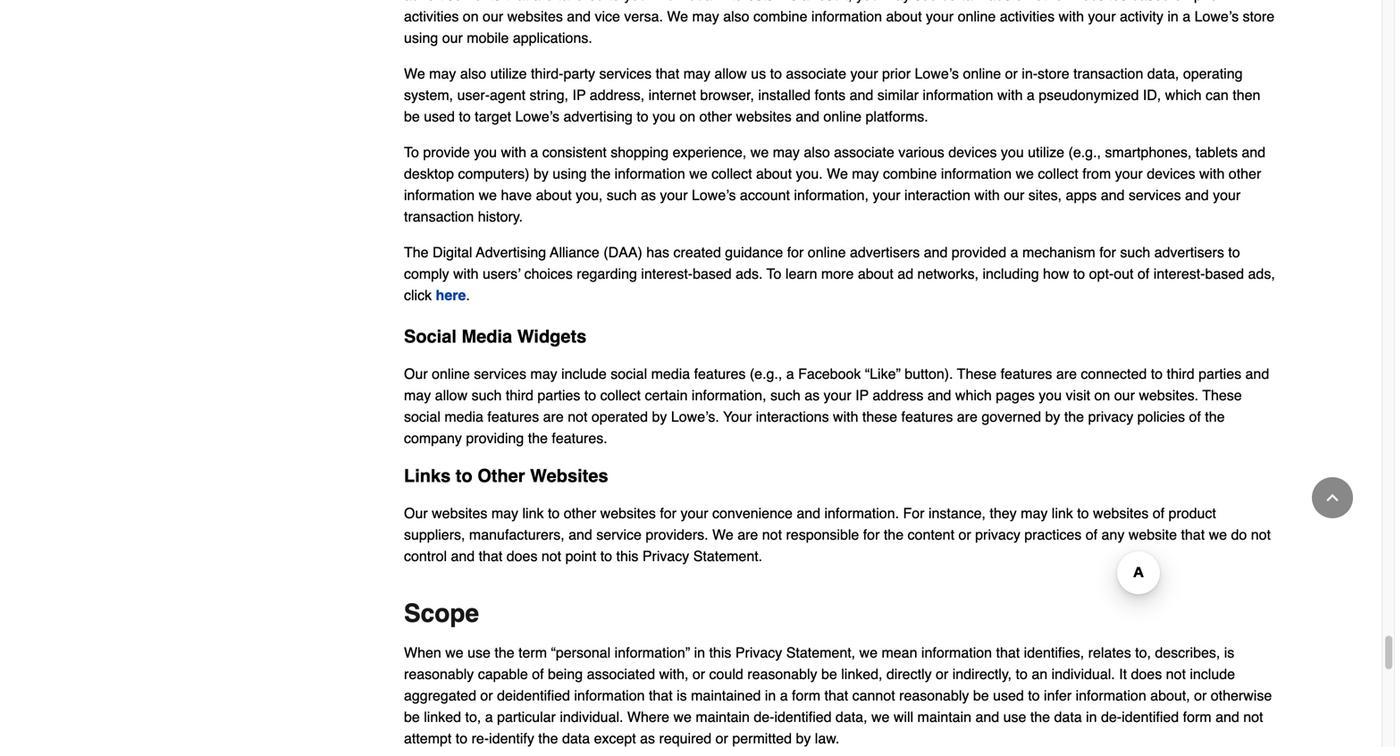 Task type: locate. For each thing, give the bounding box(es) containing it.
of left any
[[1086, 526, 1098, 543]]

other inside our websites may link to other websites for your convenience and information. for instance, they may link to websites of product suppliers, manufacturers, and service providers. we are not responsible for the content or privacy practices of any website that we do not control and that does not point to this privacy statement.
[[564, 505, 596, 521]]

websites up service on the bottom
[[600, 505, 656, 521]]

interactions
[[756, 408, 829, 425]]

in up permitted
[[765, 687, 776, 704]]

are
[[1056, 365, 1077, 382], [543, 408, 564, 425], [957, 408, 978, 425], [738, 526, 758, 543]]

the down "particular"
[[538, 730, 558, 747]]

1 vertical spatial is
[[677, 687, 687, 704]]

1 vertical spatial our
[[1114, 387, 1135, 403]]

0 vertical spatial use
[[468, 644, 491, 661]]

devices right "various"
[[948, 144, 997, 160]]

you.
[[796, 165, 823, 182]]

0 vertical spatial privacy
[[642, 548, 689, 564]]

0 horizontal spatial individual.
[[560, 709, 623, 725]]

identified
[[774, 709, 832, 725], [1122, 709, 1179, 725]]

1 horizontal spatial devices
[[1147, 165, 1195, 182]]

0 horizontal spatial interest-
[[641, 265, 693, 282]]

0 vertical spatial services
[[599, 65, 652, 82]]

by right governed
[[1045, 408, 1060, 425]]

could
[[709, 666, 743, 682]]

created
[[673, 244, 721, 260]]

this inside our websites may link to other websites for your convenience and information. for instance, they may link to websites of product suppliers, manufacturers, and service providers. we are not responsible for the content or privacy practices of any website that we do not control and that does not point to this privacy statement.
[[616, 548, 638, 564]]

you
[[653, 108, 676, 125], [474, 144, 497, 160], [1001, 144, 1024, 160], [1039, 387, 1062, 403]]

on inside the we may also utilize third-party services that may allow us to associate your prior lowe's online or in-store transaction data, operating system, user-agent string, ip address, internet browser, installed fonts and similar information with a pseudonymized id, which can then be used to target lowe's advertising to you on other websites and online platforms.
[[680, 108, 695, 125]]

1 vertical spatial ip
[[855, 387, 869, 403]]

chevron up image
[[1324, 489, 1341, 507]]

based down created
[[693, 265, 732, 282]]

our left sites,
[[1004, 187, 1024, 203]]

to, right relates
[[1135, 644, 1151, 661]]

0 horizontal spatial data
[[562, 730, 590, 747]]

may down widgets at the left top
[[530, 365, 557, 382]]

with inside the digital advertising alliance (daa) has created guidance for online advertisers and provided a mechanism for such advertisers to comply with users' choices regarding interest-based ads. to learn more about ad networks, including how to opt-out of interest-based ads, click
[[453, 265, 479, 282]]

to inside the digital advertising alliance (daa) has created guidance for online advertisers and provided a mechanism for such advertisers to comply with users' choices regarding interest-based ads. to learn more about ad networks, including how to opt-out of interest-based ads, click
[[767, 265, 782, 282]]

websites
[[736, 108, 792, 125], [432, 505, 487, 521], [600, 505, 656, 521], [1093, 505, 1149, 521]]

scroll to top element
[[1312, 477, 1353, 518]]

ip
[[572, 87, 586, 103], [855, 387, 869, 403]]

out
[[1114, 265, 1134, 282]]

your down 'facebook'
[[824, 387, 851, 403]]

by left "using"
[[534, 165, 549, 182]]

1 horizontal spatial collect
[[712, 165, 752, 182]]

0 vertical spatial third
[[1167, 365, 1195, 382]]

based
[[693, 265, 732, 282], [1205, 265, 1244, 282]]

not right the do
[[1251, 526, 1271, 543]]

in
[[694, 644, 705, 661], [765, 687, 776, 704], [1086, 709, 1097, 725]]

may
[[429, 65, 456, 82], [683, 65, 710, 82], [773, 144, 800, 160], [852, 165, 879, 182], [530, 365, 557, 382], [404, 387, 431, 403], [491, 505, 518, 521], [1021, 505, 1048, 521]]

1 vertical spatial privacy
[[735, 644, 782, 661]]

by inside to provide you with a consistent shopping experience, we may also associate various devices you utilize (e.g., smartphones, tablets and desktop computers) by using the information we collect about you. we may combine information we collect from your devices with other information we have about you, such as your lowe's account information, your interaction with our sites, apps and services and your transaction history.
[[534, 165, 549, 182]]

0 horizontal spatial allow
[[435, 387, 468, 403]]

used down system,
[[424, 108, 455, 125]]

or down instance,
[[958, 526, 971, 543]]

privacy inside our websites may link to other websites for your convenience and information. for instance, they may link to websites of product suppliers, manufacturers, and service providers. we are not responsible for the content or privacy practices of any website that we do not control and that does not point to this privacy statement.
[[975, 526, 1020, 543]]

to, up re-
[[465, 709, 481, 725]]

include down widgets at the left top
[[561, 365, 607, 382]]

0 horizontal spatial ip
[[572, 87, 586, 103]]

for
[[787, 244, 804, 260], [1099, 244, 1116, 260], [660, 505, 677, 521], [863, 526, 880, 543]]

address
[[873, 387, 923, 403]]

0 horizontal spatial data,
[[836, 709, 867, 725]]

is right describes,
[[1224, 644, 1235, 661]]

features up pages
[[1001, 365, 1052, 382]]

data, inside the we may also utilize third-party services that may allow us to associate your prior lowe's online or in-store transaction data, operating system, user-agent string, ip address, internet browser, installed fonts and similar information with a pseudonymized id, which can then be used to target lowe's advertising to you on other websites and online platforms.
[[1147, 65, 1179, 82]]

1 vertical spatial as
[[805, 387, 820, 403]]

0 horizontal spatial does
[[507, 548, 538, 564]]

link up manufacturers,
[[522, 505, 544, 521]]

1 horizontal spatial in
[[765, 687, 776, 704]]

digital
[[433, 244, 472, 260]]

link
[[522, 505, 544, 521], [1052, 505, 1073, 521]]

cannot
[[852, 687, 895, 704]]

platforms.
[[866, 108, 928, 125]]

you left visit
[[1039, 387, 1062, 403]]

the right policies
[[1205, 408, 1225, 425]]

certain
[[645, 387, 688, 403]]

agent
[[490, 87, 526, 103]]

are down convenience on the bottom right of the page
[[738, 526, 758, 543]]

utilize
[[490, 65, 527, 82], [1028, 144, 1064, 160]]

0 vertical spatial is
[[1224, 644, 1235, 661]]

a down in-
[[1027, 87, 1035, 103]]

de- down it
[[1101, 709, 1122, 725]]

1 horizontal spatial privacy
[[1088, 408, 1133, 425]]

1 vertical spatial third
[[506, 387, 534, 403]]

1 horizontal spatial lowe's
[[692, 187, 736, 203]]

0 vertical spatial other
[[699, 108, 732, 125]]

(e.g.,
[[1068, 144, 1101, 160], [750, 365, 782, 382]]

governed
[[982, 408, 1041, 425]]

0 vertical spatial our
[[404, 365, 428, 382]]

associate down platforms.
[[834, 144, 894, 160]]

here link
[[436, 287, 466, 303]]

maintain
[[696, 709, 750, 725], [917, 709, 971, 725]]

as down shopping
[[641, 187, 656, 203]]

links
[[404, 466, 451, 486]]

1 vertical spatial form
[[1183, 709, 1212, 725]]

0 horizontal spatial social
[[404, 408, 441, 425]]

(e.g., inside our online services may include social media features (e.g., a facebook "like" button). these features are connected to third parties and may allow such third parties to collect certain information, such as your ip address and which pages you visit on our websites. these social media features are not operated by lowe's. your interactions with these features are governed by the privacy policies of the company providing the features.
[[750, 365, 782, 382]]

2 identified from the left
[[1122, 709, 1179, 725]]

lowe's inside to provide you with a consistent shopping experience, we may also associate various devices you utilize (e.g., smartphones, tablets and desktop computers) by using the information we collect about you. we may combine information we collect from your devices with other information we have about you, such as your lowe's account information, your interaction with our sites, apps and services and your transaction history.
[[692, 187, 736, 203]]

as inside when we use the term "personal information" in this privacy statement, we mean information that identifies, relates to, describes, is reasonably capable of being associated with, or could reasonably be linked, directly or indirectly, to an individual. it does not include aggregated or deidentified information that is maintained in a form that cannot reasonably be used to infer information about, or otherwise be linked to, a particular individual. where we maintain de-identified data, we will maintain and use the data in de-identified form and not attempt to re-identify the data except as required or permitted by law.
[[640, 730, 655, 747]]

1 vertical spatial used
[[993, 687, 1024, 704]]

2 horizontal spatial we
[[827, 165, 848, 182]]

2 maintain from the left
[[917, 709, 971, 725]]

with inside the we may also utilize third-party services that may allow us to associate your prior lowe's online or in-store transaction data, operating system, user-agent string, ip address, internet browser, installed fonts and similar information with a pseudonymized id, which can then be used to target lowe's advertising to you on other websites and online platforms.
[[997, 87, 1023, 103]]

to,
[[1135, 644, 1151, 661], [465, 709, 481, 725]]

2 horizontal spatial collect
[[1038, 165, 1078, 182]]

statement,
[[786, 644, 855, 661]]

transaction inside the we may also utilize third-party services that may allow us to associate your prior lowe's online or in-store transaction data, operating system, user-agent string, ip address, internet browser, installed fonts and similar information with a pseudonymized id, which can then be used to target lowe's advertising to you on other websites and online platforms.
[[1073, 65, 1143, 82]]

with
[[997, 87, 1023, 103], [501, 144, 526, 160], [1199, 165, 1225, 182], [974, 187, 1000, 203], [453, 265, 479, 282], [833, 408, 858, 425]]

this up could
[[709, 644, 731, 661]]

0 horizontal spatial information,
[[692, 387, 766, 403]]

to provide you with a consistent shopping experience, we may also associate various devices you utilize (e.g., smartphones, tablets and desktop computers) by using the information we collect about you. we may combine information we collect from your devices with other information we have about you, such as your lowe's account information, your interaction with our sites, apps and services and your transaction history.
[[404, 144, 1266, 225]]

data left the except
[[562, 730, 590, 747]]

such right the you,
[[607, 187, 637, 203]]

0 vertical spatial to
[[404, 144, 419, 160]]

1 vertical spatial data,
[[836, 709, 867, 725]]

deidentified
[[497, 687, 570, 704]]

1 horizontal spatial we
[[712, 526, 734, 543]]

0 horizontal spatial our
[[1004, 187, 1024, 203]]

providers.
[[646, 526, 708, 543]]

1 horizontal spatial which
[[1165, 87, 1202, 103]]

1 horizontal spatial to
[[767, 265, 782, 282]]

linked,
[[841, 666, 883, 682]]

social up company
[[404, 408, 441, 425]]

1 horizontal spatial other
[[699, 108, 732, 125]]

2 our from the top
[[404, 505, 428, 521]]

1 vertical spatial lowe's
[[515, 108, 560, 125]]

0 vertical spatial form
[[792, 687, 820, 704]]

0 horizontal spatial media
[[444, 408, 483, 425]]

0 horizontal spatial de-
[[754, 709, 774, 725]]

a inside the digital advertising alliance (daa) has created guidance for online advertisers and provided a mechanism for such advertisers to comply with users' choices regarding interest-based ads. to learn more about ad networks, including how to opt-out of interest-based ads, click
[[1010, 244, 1018, 260]]

0 vertical spatial privacy
[[1088, 408, 1133, 425]]

1 horizontal spatial interest-
[[1154, 265, 1205, 282]]

networks,
[[917, 265, 979, 282]]

you down internet
[[653, 108, 676, 125]]

2 vertical spatial lowe's
[[692, 187, 736, 203]]

history.
[[478, 208, 523, 225]]

these
[[862, 408, 897, 425]]

advertising
[[563, 108, 633, 125]]

as inside our online services may include social media features (e.g., a facebook "like" button). these features are connected to third parties and may allow such third parties to collect certain information, such as your ip address and which pages you visit on our websites. these social media features are not operated by lowe's. your interactions with these features are governed by the privacy policies of the company providing the features.
[[805, 387, 820, 403]]

0 vertical spatial data
[[1054, 709, 1082, 725]]

form down about,
[[1183, 709, 1212, 725]]

information down it
[[1076, 687, 1146, 704]]

other down tablets
[[1229, 165, 1261, 182]]

1 link from the left
[[522, 505, 544, 521]]

the left features.
[[528, 430, 548, 446]]

associate inside the we may also utilize third-party services that may allow us to associate your prior lowe's online or in-store transaction data, operating system, user-agent string, ip address, internet browser, installed fonts and similar information with a pseudonymized id, which can then be used to target lowe's advertising to you on other websites and online platforms.
[[786, 65, 846, 82]]

otherwise
[[1211, 687, 1272, 704]]

we up statement.
[[712, 526, 734, 543]]

which
[[1165, 87, 1202, 103], [955, 387, 992, 403]]

such inside the digital advertising alliance (daa) has created guidance for online advertisers and provided a mechanism for such advertisers to comply with users' choices regarding interest-based ads. to learn more about ad networks, including how to opt-out of interest-based ads, click
[[1120, 244, 1150, 260]]

our inside our websites may link to other websites for your convenience and information. for instance, they may link to websites of product suppliers, manufacturers, and service providers. we are not responsible for the content or privacy practices of any website that we do not control and that does not point to this privacy statement.
[[404, 505, 428, 521]]

2 interest- from the left
[[1154, 265, 1205, 282]]

1 vertical spatial data
[[562, 730, 590, 747]]

in right information"
[[694, 644, 705, 661]]

services down social media widgets
[[474, 365, 526, 382]]

may up you.
[[773, 144, 800, 160]]

0 horizontal spatial collect
[[600, 387, 641, 403]]

1 vertical spatial use
[[1003, 709, 1026, 725]]

1 vertical spatial include
[[1190, 666, 1235, 682]]

or inside the we may also utilize third-party services that may allow us to associate your prior lowe's online or in-store transaction data, operating system, user-agent string, ip address, internet browser, installed fonts and similar information with a pseudonymized id, which can then be used to target lowe's advertising to you on other websites and online platforms.
[[1005, 65, 1018, 82]]

services
[[599, 65, 652, 82], [1129, 187, 1181, 203], [474, 365, 526, 382]]

our
[[404, 365, 428, 382], [404, 505, 428, 521]]

about left ad
[[858, 265, 894, 282]]

1 horizontal spatial based
[[1205, 265, 1244, 282]]

account
[[740, 187, 790, 203]]

lowe's right prior
[[915, 65, 959, 82]]

point
[[565, 548, 596, 564]]

this down service on the bottom
[[616, 548, 638, 564]]

1 vertical spatial transaction
[[404, 208, 474, 225]]

1 our from the top
[[404, 365, 428, 382]]

the inside our websites may link to other websites for your convenience and information. for instance, they may link to websites of product suppliers, manufacturers, and service providers. we are not responsible for the content or privacy practices of any website that we do not control and that does not point to this privacy statement.
[[884, 526, 904, 543]]

reasonably
[[404, 666, 474, 682], [747, 666, 817, 682], [899, 687, 969, 704]]

you inside our online services may include social media features (e.g., a facebook "like" button). these features are connected to third parties and may allow such third parties to collect certain information, such as your ip address and which pages you visit on our websites. these social media features are not operated by lowe's. your interactions with these features are governed by the privacy policies of the company providing the features.
[[1039, 387, 1062, 403]]

other inside to provide you with a consistent shopping experience, we may also associate various devices you utilize (e.g., smartphones, tablets and desktop computers) by using the information we collect about you. we may combine information we collect from your devices with other information we have about you, such as your lowe's account information, your interaction with our sites, apps and services and your transaction history.
[[1229, 165, 1261, 182]]

or inside our websites may link to other websites for your convenience and information. for instance, they may link to websites of product suppliers, manufacturers, and service providers. we are not responsible for the content or privacy practices of any website that we do not control and that does not point to this privacy statement.
[[958, 526, 971, 543]]

which inside our online services may include social media features (e.g., a facebook "like" button). these features are connected to third parties and may allow such third parties to collect certain information, such as your ip address and which pages you visit on our websites. these social media features are not operated by lowe's. your interactions with these features are governed by the privacy policies of the company providing the features.
[[955, 387, 992, 403]]

to right ads.
[[767, 265, 782, 282]]

we
[[404, 65, 425, 82], [827, 165, 848, 182], [712, 526, 734, 543]]

information right similar
[[923, 87, 993, 103]]

1 vertical spatial individual.
[[560, 709, 623, 725]]

1 horizontal spatial on
[[1094, 387, 1110, 403]]

1 maintain from the left
[[696, 709, 750, 725]]

be up 'attempt'
[[404, 709, 420, 725]]

0 vertical spatial social
[[611, 365, 647, 382]]

information,
[[794, 187, 869, 203], [692, 387, 766, 403]]

our inside our online services may include social media features (e.g., a facebook "like" button). these features are connected to third parties and may allow such third parties to collect certain information, such as your ip address and which pages you visit on our websites. these social media features are not operated by lowe's. your interactions with these features are governed by the privacy policies of the company providing the features.
[[404, 365, 428, 382]]

2 vertical spatial about
[[858, 265, 894, 282]]

0 vertical spatial media
[[651, 365, 690, 382]]

online down social
[[432, 365, 470, 382]]

alliance
[[550, 244, 600, 260]]

our inside to provide you with a consistent shopping experience, we may also associate various devices you utilize (e.g., smartphones, tablets and desktop computers) by using the information we collect about you. we may combine information we collect from your devices with other information we have about you, such as your lowe's account information, your interaction with our sites, apps and services and your transaction history.
[[1004, 187, 1024, 203]]

a inside our online services may include social media features (e.g., a facebook "like" button). these features are connected to third parties and may allow such third parties to collect certain information, such as your ip address and which pages you visit on our websites. these social media features are not operated by lowe's. your interactions with these features are governed by the privacy policies of the company providing the features.
[[786, 365, 794, 382]]

except
[[594, 730, 636, 747]]

also up user-
[[460, 65, 486, 82]]

not left point
[[541, 548, 561, 564]]

0 vertical spatial as
[[641, 187, 656, 203]]

services inside the we may also utilize third-party services that may allow us to associate your prior lowe's online or in-store transaction data, operating system, user-agent string, ip address, internet browser, installed fonts and similar information with a pseudonymized id, which can then be used to target lowe's advertising to you on other websites and online platforms.
[[599, 65, 652, 82]]

then
[[1233, 87, 1261, 103]]

1 vertical spatial information,
[[692, 387, 766, 403]]

associate inside to provide you with a consistent shopping experience, we may also associate various devices you utilize (e.g., smartphones, tablets and desktop computers) by using the information we collect about you. we may combine information we collect from your devices with other information we have about you, such as your lowe's account information, your interaction with our sites, apps and services and your transaction history.
[[834, 144, 894, 160]]

that
[[656, 65, 679, 82], [1181, 526, 1205, 543], [479, 548, 503, 564], [996, 644, 1020, 661], [649, 687, 673, 704], [824, 687, 848, 704]]

1 horizontal spatial parties
[[1199, 365, 1241, 382]]

0 horizontal spatial devices
[[948, 144, 997, 160]]

0 horizontal spatial lowe's
[[515, 108, 560, 125]]

0 vertical spatial which
[[1165, 87, 1202, 103]]

media
[[462, 326, 512, 347]]

third up websites.
[[1167, 365, 1195, 382]]

this
[[616, 548, 638, 564], [709, 644, 731, 661]]

installed
[[758, 87, 811, 103]]

1 identified from the left
[[774, 709, 832, 725]]

0 horizontal spatial privacy
[[642, 548, 689, 564]]

used down indirectly,
[[993, 687, 1024, 704]]

the
[[591, 165, 611, 182], [1064, 408, 1084, 425], [1205, 408, 1225, 425], [528, 430, 548, 446], [884, 526, 904, 543], [495, 644, 514, 661], [1030, 709, 1050, 725], [538, 730, 558, 747]]

as
[[641, 187, 656, 203], [805, 387, 820, 403], [640, 730, 655, 747]]

2 advertisers from the left
[[1154, 244, 1224, 260]]

1 horizontal spatial identified
[[1122, 709, 1179, 725]]

0 horizontal spatial include
[[561, 365, 607, 382]]

privacy up could
[[735, 644, 782, 661]]

1 horizontal spatial ip
[[855, 387, 869, 403]]

id,
[[1143, 87, 1161, 103]]

0 vertical spatial transaction
[[1073, 65, 1143, 82]]

we may also utilize third-party services that may allow us to associate your prior lowe's online or in-store transaction data, operating system, user-agent string, ip address, internet browser, installed fonts and similar information with a pseudonymized id, which can then be used to target lowe's advertising to you on other websites and online platforms.
[[404, 65, 1261, 125]]

also up you.
[[804, 144, 830, 160]]

such up out
[[1120, 244, 1150, 260]]

does inside our websites may link to other websites for your convenience and information. for instance, they may link to websites of product suppliers, manufacturers, and service providers. we are not responsible for the content or privacy practices of any website that we do not control and that does not point to this privacy statement.
[[507, 548, 538, 564]]

1 horizontal spatial de-
[[1101, 709, 1122, 725]]

we right you.
[[827, 165, 848, 182]]

such inside to provide you with a consistent shopping experience, we may also associate various devices you utilize (e.g., smartphones, tablets and desktop computers) by using the information we collect about you. we may combine information we collect from your devices with other information we have about you, such as your lowe's account information, your interaction with our sites, apps and services and your transaction history.
[[607, 187, 637, 203]]

individual. up the except
[[560, 709, 623, 725]]

0 horizontal spatial also
[[460, 65, 486, 82]]

regarding
[[577, 265, 637, 282]]

which left pages
[[955, 387, 992, 403]]

lowe's down experience,
[[692, 187, 736, 203]]

1 horizontal spatial allow
[[714, 65, 747, 82]]

we inside our websites may link to other websites for your convenience and information. for instance, they may link to websites of product suppliers, manufacturers, and service providers. we are not responsible for the content or privacy practices of any website that we do not control and that does not point to this privacy statement.
[[712, 526, 734, 543]]

1 vertical spatial to,
[[465, 709, 481, 725]]

1 horizontal spatial privacy
[[735, 644, 782, 661]]

0 horizontal spatial parties
[[537, 387, 580, 403]]

0 horizontal spatial these
[[957, 365, 997, 382]]

third
[[1167, 365, 1195, 382], [506, 387, 534, 403]]

with down tablets
[[1199, 165, 1225, 182]]

2 horizontal spatial in
[[1086, 709, 1097, 725]]

0 horizontal spatial based
[[693, 265, 732, 282]]

does inside when we use the term "personal information" in this privacy statement, we mean information that identifies, relates to, describes, is reasonably capable of being associated with, or could reasonably be linked, directly or indirectly, to an individual. it does not include aggregated or deidentified information that is maintained in a form that cannot reasonably be used to infer information about, or otherwise be linked to, a particular individual. where we maintain de-identified data, we will maintain and use the data in de-identified form and not attempt to re-identify the data except as required or permitted by law.
[[1131, 666, 1162, 682]]

1 de- from the left
[[754, 709, 774, 725]]

privacy inside when we use the term "personal information" in this privacy statement, we mean information that identifies, relates to, describes, is reasonably capable of being associated with, or could reasonably be linked, directly or indirectly, to an individual. it does not include aggregated or deidentified information that is maintained in a form that cannot reasonably be used to infer information about, or otherwise be linked to, a particular individual. where we maintain de-identified data, we will maintain and use the data in de-identified form and not attempt to re-identify the data except as required or permitted by law.
[[735, 644, 782, 661]]

allow inside the we may also utilize third-party services that may allow us to associate your prior lowe's online or in-store transaction data, operating system, user-agent string, ip address, internet browser, installed fonts and similar information with a pseudonymized id, which can then be used to target lowe's advertising to you on other websites and online platforms.
[[714, 65, 747, 82]]

your
[[850, 65, 878, 82], [1115, 165, 1143, 182], [660, 187, 688, 203], [873, 187, 900, 203], [1213, 187, 1241, 203], [824, 387, 851, 403], [681, 505, 708, 521]]

0 vertical spatial also
[[460, 65, 486, 82]]

2 horizontal spatial lowe's
[[915, 65, 959, 82]]

as inside to provide you with a consistent shopping experience, we may also associate various devices you utilize (e.g., smartphones, tablets and desktop computers) by using the information we collect about you. we may combine information we collect from your devices with other information we have about you, such as your lowe's account information, your interaction with our sites, apps and services and your transaction history.
[[641, 187, 656, 203]]

about,
[[1150, 687, 1190, 704]]

1 vertical spatial our
[[404, 505, 428, 521]]

use up capable
[[468, 644, 491, 661]]

string,
[[530, 87, 568, 103]]

associate
[[786, 65, 846, 82], [834, 144, 894, 160]]

websites down installed
[[736, 108, 792, 125]]

0 horizontal spatial which
[[955, 387, 992, 403]]

these right websites.
[[1202, 387, 1242, 403]]

this inside when we use the term "personal information" in this privacy statement, we mean information that identifies, relates to, describes, is reasonably capable of being associated with, or could reasonably be linked, directly or indirectly, to an individual. it does not include aggregated or deidentified information that is maintained in a form that cannot reasonably be used to infer information about, or otherwise be linked to, a particular individual. where we maintain de-identified data, we will maintain and use the data in de-identified form and not attempt to re-identify the data except as required or permitted by law.
[[709, 644, 731, 661]]

is down with,
[[677, 687, 687, 704]]

interest-
[[641, 265, 693, 282], [1154, 265, 1205, 282]]

are inside our websites may link to other websites for your convenience and information. for instance, they may link to websites of product suppliers, manufacturers, and service providers. we are not responsible for the content or privacy practices of any website that we do not control and that does not point to this privacy statement.
[[738, 526, 758, 543]]

collect up operated on the bottom of page
[[600, 387, 641, 403]]

online
[[963, 65, 1001, 82], [823, 108, 862, 125], [808, 244, 846, 260], [432, 365, 470, 382]]

on
[[680, 108, 695, 125], [1094, 387, 1110, 403]]

consistent
[[542, 144, 607, 160]]

we inside the we may also utilize third-party services that may allow us to associate your prior lowe's online or in-store transaction data, operating system, user-agent string, ip address, internet browser, installed fonts and similar information with a pseudonymized id, which can then be used to target lowe's advertising to you on other websites and online platforms.
[[404, 65, 425, 82]]

features.
[[552, 430, 607, 446]]

also inside the we may also utilize third-party services that may allow us to associate your prior lowe's online or in-store transaction data, operating system, user-agent string, ip address, internet browser, installed fonts and similar information with a pseudonymized id, which can then be used to target lowe's advertising to you on other websites and online platforms.
[[460, 65, 486, 82]]

features up providing
[[487, 408, 539, 425]]

ad
[[898, 265, 913, 282]]

scope
[[404, 599, 479, 628]]

as down 'facebook'
[[805, 387, 820, 403]]

1 vertical spatial does
[[1131, 666, 1162, 682]]

lowe's down string,
[[515, 108, 560, 125]]

0 vertical spatial this
[[616, 548, 638, 564]]

of inside our online services may include social media features (e.g., a facebook "like" button). these features are connected to third parties and may allow such third parties to collect certain information, such as your ip address and which pages you visit on our websites. these social media features are not operated by lowe's. your interactions with these features are governed by the privacy policies of the company providing the features.
[[1189, 408, 1201, 425]]

2 horizontal spatial services
[[1129, 187, 1181, 203]]

0 horizontal spatial to
[[404, 144, 419, 160]]

infer
[[1044, 687, 1072, 704]]

capable
[[478, 666, 528, 682]]

collect inside our online services may include social media features (e.g., a facebook "like" button). these features are connected to third parties and may allow such third parties to collect certain information, such as your ip address and which pages you visit on our websites. these social media features are not operated by lowe's. your interactions with these features are governed by the privacy policies of the company providing the features.
[[600, 387, 641, 403]]

1 horizontal spatial to,
[[1135, 644, 1151, 661]]

privacy inside our websites may link to other websites for your convenience and information. for instance, they may link to websites of product suppliers, manufacturers, and service providers. we are not responsible for the content or privacy practices of any website that we do not control and that does not point to this privacy statement.
[[642, 548, 689, 564]]

mean
[[882, 644, 917, 661]]

1 vertical spatial privacy
[[975, 526, 1020, 543]]

0 horizontal spatial other
[[564, 505, 596, 521]]

are left governed
[[957, 408, 978, 425]]

associate up fonts
[[786, 65, 846, 82]]

button).
[[905, 365, 953, 382]]

.
[[466, 287, 470, 303]]

reasonably up "aggregated"
[[404, 666, 474, 682]]

privacy inside our online services may include social media features (e.g., a facebook "like" button). these features are connected to third parties and may allow such third parties to collect certain information, such as your ip address and which pages you visit on our websites. these social media features are not operated by lowe's. your interactions with these features are governed by the privacy policies of the company providing the features.
[[1088, 408, 1133, 425]]

0 horizontal spatial transaction
[[404, 208, 474, 225]]

used inside the we may also utilize third-party services that may allow us to associate your prior lowe's online or in-store transaction data, operating system, user-agent string, ip address, internet browser, installed fonts and similar information with a pseudonymized id, which can then be used to target lowe's advertising to you on other websites and online platforms.
[[424, 108, 455, 125]]

prior
[[882, 65, 911, 82]]

your inside our websites may link to other websites for your convenience and information. for instance, they may link to websites of product suppliers, manufacturers, and service providers. we are not responsible for the content or privacy practices of any website that we do not control and that does not point to this privacy statement.
[[681, 505, 708, 521]]

advertising
[[476, 244, 546, 260]]

permitted
[[732, 730, 792, 747]]

about inside the digital advertising alliance (daa) has created guidance for online advertisers and provided a mechanism for such advertisers to comply with users' choices regarding interest-based ads. to learn more about ad networks, including how to opt-out of interest-based ads, click
[[858, 265, 894, 282]]

information, inside our online services may include social media features (e.g., a facebook "like" button). these features are connected to third parties and may allow such third parties to collect certain information, such as your ip address and which pages you visit on our websites. these social media features are not operated by lowe's. your interactions with these features are governed by the privacy policies of the company providing the features.
[[692, 387, 766, 403]]

choices
[[524, 265, 573, 282]]

individual. up infer
[[1052, 666, 1115, 682]]

of inside when we use the term "personal information" in this privacy statement, we mean information that identifies, relates to, describes, is reasonably capable of being associated with, or could reasonably be linked, directly or indirectly, to an individual. it does not include aggregated or deidentified information that is maintained in a form that cannot reasonably be used to infer information about, or otherwise be linked to, a particular individual. where we maintain de-identified data, we will maintain and use the data in de-identified form and not attempt to re-identify the data except as required or permitted by law.
[[532, 666, 544, 682]]

de- up permitted
[[754, 709, 774, 725]]

0 vertical spatial allow
[[714, 65, 747, 82]]

statement.
[[693, 548, 762, 564]]

ip up 'these'
[[855, 387, 869, 403]]

we up sites,
[[1016, 165, 1034, 182]]

used inside when we use the term "personal information" in this privacy statement, we mean information that identifies, relates to, describes, is reasonably capable of being associated with, or could reasonably be linked, directly or indirectly, to an individual. it does not include aggregated or deidentified information that is maintained in a form that cannot reasonably be used to infer information about, or otherwise be linked to, a particular individual. where we maintain de-identified data, we will maintain and use the data in de-identified form and not attempt to re-identify the data except as required or permitted by law.
[[993, 687, 1024, 704]]

aggregated
[[404, 687, 476, 704]]

in down relates
[[1086, 709, 1097, 725]]

based left ads,
[[1205, 265, 1244, 282]]

0 vertical spatial used
[[424, 108, 455, 125]]

include
[[561, 365, 607, 382], [1190, 666, 1235, 682]]

advertisers
[[850, 244, 920, 260], [1154, 244, 1224, 260]]

information inside the we may also utilize third-party services that may allow us to associate your prior lowe's online or in-store transaction data, operating system, user-agent string, ip address, internet browser, installed fonts and similar information with a pseudonymized id, which can then be used to target lowe's advertising to you on other websites and online platforms.
[[923, 87, 993, 103]]

0 horizontal spatial maintain
[[696, 709, 750, 725]]

1 vertical spatial on
[[1094, 387, 1110, 403]]

allow up company
[[435, 387, 468, 403]]



Task type: describe. For each thing, give the bounding box(es) containing it.
collect for "like"
[[600, 387, 641, 403]]

click
[[404, 287, 432, 303]]

may up company
[[404, 387, 431, 403]]

has
[[646, 244, 669, 260]]

not inside our online services may include social media features (e.g., a facebook "like" button). these features are connected to third parties and may allow such third parties to collect certain information, such as your ip address and which pages you visit on our websites. these social media features are not operated by lowe's. your interactions with these features are governed by the privacy policies of the company providing the features.
[[568, 408, 588, 425]]

0 vertical spatial individual.
[[1052, 666, 1115, 682]]

or right required
[[716, 730, 728, 747]]

policies
[[1137, 408, 1185, 425]]

information down "desktop"
[[404, 187, 475, 203]]

smartphones,
[[1105, 144, 1192, 160]]

social media widgets
[[404, 326, 587, 347]]

with,
[[659, 666, 689, 682]]

(e.g., inside to provide you with a consistent shopping experience, we may also associate various devices you utilize (e.g., smartphones, tablets and desktop computers) by using the information we collect about you. we may combine information we collect from your devices with other information we have about you, such as your lowe's account information, your interaction with our sites, apps and services and your transaction history.
[[1068, 144, 1101, 160]]

our for our websites may link to other websites for your convenience and information. for instance, they may link to websites of product suppliers, manufacturers, and service providers. we are not responsible for the content or privacy practices of any website that we do not control and that does not point to this privacy statement.
[[404, 505, 428, 521]]

are up features.
[[543, 408, 564, 425]]

that up 'where' at bottom left
[[649, 687, 673, 704]]

how
[[1043, 265, 1069, 282]]

providing
[[466, 430, 524, 446]]

with up "computers)"
[[501, 144, 526, 160]]

online inside our online services may include social media features (e.g., a facebook "like" button). these features are connected to third parties and may allow such third parties to collect certain information, such as your ip address and which pages you visit on our websites. these social media features are not operated by lowe's. your interactions with these features are governed by the privacy policies of the company providing the features.
[[432, 365, 470, 382]]

0 horizontal spatial reasonably
[[404, 666, 474, 682]]

0 vertical spatial devices
[[948, 144, 997, 160]]

pseudonymized
[[1039, 87, 1139, 103]]

on inside our online services may include social media features (e.g., a facebook "like" button). these features are connected to third parties and may allow such third parties to collect certain information, such as your ip address and which pages you visit on our websites. these social media features are not operated by lowe's. your interactions with these features are governed by the privacy policies of the company providing the features.
[[1094, 387, 1110, 403]]

experience,
[[673, 144, 747, 160]]

1 horizontal spatial form
[[1183, 709, 1212, 725]]

1 vertical spatial social
[[404, 408, 441, 425]]

such up the interactions
[[770, 387, 801, 403]]

such up providing
[[472, 387, 502, 403]]

interaction
[[904, 187, 970, 203]]

in-
[[1022, 65, 1038, 82]]

may left combine
[[852, 165, 879, 182]]

for down information. on the right bottom of the page
[[863, 526, 880, 543]]

sites,
[[1028, 187, 1062, 203]]

information down shopping
[[615, 165, 685, 182]]

features down address
[[901, 408, 953, 425]]

may up internet
[[683, 65, 710, 82]]

address,
[[590, 87, 645, 103]]

term
[[518, 644, 547, 661]]

we down cannot
[[871, 709, 890, 725]]

website
[[1129, 526, 1177, 543]]

information, inside to provide you with a consistent shopping experience, we may also associate various devices you utilize (e.g., smartphones, tablets and desktop computers) by using the information we collect about you. we may combine information we collect from your devices with other information we have about you, such as your lowe's account information, your interaction with our sites, apps and services and your transaction history.
[[794, 187, 869, 203]]

data, inside when we use the term "personal information" in this privacy statement, we mean information that identifies, relates to, describes, is reasonably capable of being associated with, or could reasonably be linked, directly or indirectly, to an individual. it does not include aggregated or deidentified information that is maintained in a form that cannot reasonably be used to infer information about, or otherwise be linked to, a particular individual. where we maintain de-identified data, we will maintain and use the data in de-identified form and not attempt to re-identify the data except as required or permitted by law.
[[836, 709, 867, 725]]

by inside when we use the term "personal information" in this privacy statement, we mean information that identifies, relates to, describes, is reasonably capable of being associated with, or could reasonably be linked, directly or indirectly, to an individual. it does not include aggregated or deidentified information that is maintained in a form that cannot reasonably be used to infer information about, or otherwise be linked to, a particular individual. where we maintain de-identified data, we will maintain and use the data in de-identified form and not attempt to re-identify the data except as required or permitted by law.
[[796, 730, 811, 747]]

can
[[1206, 87, 1229, 103]]

1 vertical spatial in
[[765, 687, 776, 704]]

we right when
[[445, 644, 464, 661]]

transaction inside to provide you with a consistent shopping experience, we may also associate various devices you utilize (e.g., smartphones, tablets and desktop computers) by using the information we collect about you. we may combine information we collect from your devices with other information we have about you, such as your lowe's account information, your interaction with our sites, apps and services and your transaction history.
[[404, 208, 474, 225]]

apps
[[1066, 187, 1097, 203]]

any
[[1102, 526, 1125, 543]]

target
[[475, 108, 511, 125]]

comply
[[404, 265, 449, 282]]

"like"
[[865, 365, 901, 382]]

0 horizontal spatial about
[[536, 187, 572, 203]]

0 vertical spatial parties
[[1199, 365, 1241, 382]]

1 horizontal spatial media
[[651, 365, 690, 382]]

1 advertisers from the left
[[850, 244, 920, 260]]

2 based from the left
[[1205, 265, 1244, 282]]

not down otherwise
[[1243, 709, 1263, 725]]

1 interest- from the left
[[641, 265, 693, 282]]

online left in-
[[963, 65, 1001, 82]]

relates
[[1088, 644, 1131, 661]]

"personal
[[551, 644, 611, 661]]

or right about,
[[1194, 687, 1207, 704]]

we inside our websites may link to other websites for your convenience and information. for instance, they may link to websites of product suppliers, manufacturers, and service providers. we are not responsible for the content or privacy practices of any website that we do not control and that does not point to this privacy statement.
[[1209, 526, 1227, 543]]

your inside our online services may include social media features (e.g., a facebook "like" button). these features are connected to third parties and may allow such third parties to collect certain information, such as your ip address and which pages you visit on our websites. these social media features are not operated by lowe's. your interactions with these features are governed by the privacy policies of the company providing the features.
[[824, 387, 851, 403]]

that down product
[[1181, 526, 1205, 543]]

associated
[[587, 666, 655, 682]]

websites inside the we may also utilize third-party services that may allow us to associate your prior lowe's online or in-store transaction data, operating system, user-agent string, ip address, internet browser, installed fonts and similar information with a pseudonymized id, which can then be used to target lowe's advertising to you on other websites and online platforms.
[[736, 108, 792, 125]]

your
[[723, 408, 752, 425]]

0 horizontal spatial is
[[677, 687, 687, 704]]

you up "computers)"
[[474, 144, 497, 160]]

shopping
[[611, 144, 669, 160]]

describes,
[[1155, 644, 1220, 661]]

re-
[[472, 730, 489, 747]]

convenience
[[712, 505, 793, 521]]

service
[[596, 526, 642, 543]]

be down indirectly,
[[973, 687, 989, 704]]

be inside the we may also utilize third-party services that may allow us to associate your prior lowe's online or in-store transaction data, operating system, user-agent string, ip address, internet browser, installed fonts and similar information with a pseudonymized id, which can then be used to target lowe's advertising to you on other websites and online platforms.
[[404, 108, 420, 125]]

websites up suppliers,
[[432, 505, 487, 521]]

indirectly,
[[952, 666, 1012, 682]]

a inside to provide you with a consistent shopping experience, we may also associate various devices you utilize (e.g., smartphones, tablets and desktop computers) by using the information we collect about you. we may combine information we collect from your devices with other information we have about you, such as your lowe's account information, your interaction with our sites, apps and services and your transaction history.
[[530, 144, 538, 160]]

company
[[404, 430, 462, 446]]

our inside our online services may include social media features (e.g., a facebook "like" button). these features are connected to third parties and may allow such third parties to collect certain information, such as your ip address and which pages you visit on our websites. these social media features are not operated by lowe's. your interactions with these features are governed by the privacy policies of the company providing the features.
[[1114, 387, 1135, 403]]

party
[[563, 65, 595, 82]]

allow inside our online services may include social media features (e.g., a facebook "like" button). these features are connected to third parties and may allow such third parties to collect certain information, such as your ip address and which pages you visit on our websites. these social media features are not operated by lowe's. your interactions with these features are governed by the privacy policies of the company providing the features.
[[435, 387, 468, 403]]

online inside the digital advertising alliance (daa) has created guidance for online advertisers and provided a mechanism for such advertisers to comply with users' choices regarding interest-based ads. to learn more about ad networks, including how to opt-out of interest-based ads, click
[[808, 244, 846, 260]]

computers)
[[458, 165, 530, 182]]

collect for associate
[[712, 165, 752, 182]]

may up system,
[[429, 65, 456, 82]]

to inside to provide you with a consistent shopping experience, we may also associate various devices you utilize (e.g., smartphones, tablets and desktop computers) by using the information we collect about you. we may combine information we collect from your devices with other information we have about you, such as your lowe's account information, your interaction with our sites, apps and services and your transaction history.
[[404, 144, 419, 160]]

ads,
[[1248, 265, 1275, 282]]

maintained
[[691, 687, 761, 704]]

utilize inside the we may also utilize third-party services that may allow us to associate your prior lowe's online or in-store transaction data, operating system, user-agent string, ip address, internet browser, installed fonts and similar information with a pseudonymized id, which can then be used to target lowe's advertising to you on other websites and online platforms.
[[490, 65, 527, 82]]

we up required
[[673, 709, 692, 725]]

1 vertical spatial media
[[444, 408, 483, 425]]

include inside when we use the term "personal information" in this privacy statement, we mean information that identifies, relates to, describes, is reasonably capable of being associated with, or could reasonably be linked, directly or indirectly, to an individual. it does not include aggregated or deidentified information that is maintained in a form that cannot reasonably be used to infer information about, or otherwise be linked to, a particular individual. where we maintain de-identified data, we will maintain and use the data in de-identified form and not attempt to re-identify the data except as required or permitted by law.
[[1190, 666, 1235, 682]]

desktop
[[404, 165, 454, 182]]

system,
[[404, 87, 453, 103]]

the
[[404, 244, 429, 260]]

may up manufacturers,
[[491, 505, 518, 521]]

websites.
[[1139, 387, 1199, 403]]

services inside our online services may include social media features (e.g., a facebook "like" button). these features are connected to third parties and may allow such third parties to collect certain information, such as your ip address and which pages you visit on our websites. these social media features are not operated by lowe's. your interactions with these features are governed by the privacy policies of the company providing the features.
[[474, 365, 526, 382]]

of inside the digital advertising alliance (daa) has created guidance for online advertisers and provided a mechanism for such advertisers to comply with users' choices regarding interest-based ads. to learn more about ad networks, including how to opt-out of interest-based ads, click
[[1138, 265, 1150, 282]]

2 link from the left
[[1052, 505, 1073, 521]]

control
[[404, 548, 447, 564]]

for
[[903, 505, 925, 521]]

and inside the digital advertising alliance (daa) has created guidance for online advertisers and provided a mechanism for such advertisers to comply with users' choices regarding interest-based ads. to learn more about ad networks, including how to opt-out of interest-based ads, click
[[924, 244, 948, 260]]

include inside our online services may include social media features (e.g., a facebook "like" button). these features are connected to third parties and may allow such third parties to collect certain information, such as your ip address and which pages you visit on our websites. these social media features are not operated by lowe's. your interactions with these features are governed by the privacy policies of the company providing the features.
[[561, 365, 607, 382]]

0 vertical spatial about
[[756, 165, 792, 182]]

1 horizontal spatial data
[[1054, 709, 1082, 725]]

your inside the we may also utilize third-party services that may allow us to associate your prior lowe's online or in-store transaction data, operating system, user-agent string, ip address, internet browser, installed fonts and similar information with a pseudonymized id, which can then be used to target lowe's advertising to you on other websites and online platforms.
[[850, 65, 878, 82]]

your down combine
[[873, 187, 900, 203]]

your down tablets
[[1213, 187, 1241, 203]]

a up permitted
[[780, 687, 788, 704]]

we up "account"
[[751, 144, 769, 160]]

1 vertical spatial parties
[[537, 387, 580, 403]]

we down experience,
[[689, 165, 708, 182]]

identifies,
[[1024, 644, 1084, 661]]

of up website
[[1153, 505, 1165, 521]]

2 horizontal spatial reasonably
[[899, 687, 969, 704]]

identify
[[489, 730, 534, 747]]

for up providers.
[[660, 505, 677, 521]]

third-
[[531, 65, 563, 82]]

services inside to provide you with a consistent shopping experience, we may also associate various devices you utilize (e.g., smartphones, tablets and desktop computers) by using the information we collect about you. we may combine information we collect from your devices with other information we have about you, such as your lowe's account information, your interaction with our sites, apps and services and your transaction history.
[[1129, 187, 1181, 203]]

that down linked,
[[824, 687, 848, 704]]

visit
[[1066, 387, 1090, 403]]

manufacturers,
[[469, 526, 565, 543]]

2 de- from the left
[[1101, 709, 1122, 725]]

0 horizontal spatial use
[[468, 644, 491, 661]]

operated
[[592, 408, 648, 425]]

not up about,
[[1166, 666, 1186, 682]]

facebook
[[798, 365, 861, 382]]

for up opt-
[[1099, 244, 1116, 260]]

for up the learn
[[787, 244, 804, 260]]

1 based from the left
[[693, 265, 732, 282]]

websites up any
[[1093, 505, 1149, 521]]

1 horizontal spatial these
[[1202, 387, 1242, 403]]

other
[[477, 466, 525, 486]]

we down "computers)"
[[479, 187, 497, 203]]

are up visit
[[1056, 365, 1077, 382]]

your down shopping
[[660, 187, 688, 203]]

they
[[990, 505, 1017, 521]]

with inside our online services may include social media features (e.g., a facebook "like" button). these features are connected to third parties and may allow such third parties to collect certain information, such as your ip address and which pages you visit on our websites. these social media features are not operated by lowe's. your interactions with these features are governed by the privacy policies of the company providing the features.
[[833, 408, 858, 425]]

the down visit
[[1064, 408, 1084, 425]]

operating
[[1183, 65, 1243, 82]]

users'
[[483, 265, 521, 282]]

user-
[[457, 87, 490, 103]]

we inside to provide you with a consistent shopping experience, we may also associate various devices you utilize (e.g., smartphones, tablets and desktop computers) by using the information we collect about you. we may combine information we collect from your devices with other information we have about you, such as your lowe's account information, your interaction with our sites, apps and services and your transaction history.
[[827, 165, 848, 182]]

or right with,
[[693, 666, 705, 682]]

when
[[404, 644, 441, 661]]

opt-
[[1089, 265, 1114, 282]]

be down statement,
[[821, 666, 837, 682]]

links to other websites
[[404, 466, 608, 486]]

you inside the we may also utilize third-party services that may allow us to associate your prior lowe's online or in-store transaction data, operating system, user-agent string, ip address, internet browser, installed fonts and similar information with a pseudonymized id, which can then be used to target lowe's advertising to you on other websites and online platforms.
[[653, 108, 676, 125]]

we up linked,
[[859, 644, 878, 661]]

that down manufacturers,
[[479, 548, 503, 564]]

or right the 'directly'
[[936, 666, 948, 682]]

features up your
[[694, 365, 746, 382]]

not down convenience on the bottom right of the page
[[762, 526, 782, 543]]

1 horizontal spatial social
[[611, 365, 647, 382]]

or down capable
[[480, 687, 493, 704]]

online down fonts
[[823, 108, 862, 125]]

the down infer
[[1030, 709, 1050, 725]]

our for our online services may include social media features (e.g., a facebook "like" button). these features are connected to third parties and may allow such third parties to collect certain information, such as your ip address and which pages you visit on our websites. these social media features are not operated by lowe's. your interactions with these features are governed by the privacy policies of the company providing the features.
[[404, 365, 428, 382]]

fonts
[[815, 87, 846, 103]]

with right interaction
[[974, 187, 1000, 203]]

also inside to provide you with a consistent shopping experience, we may also associate various devices you utilize (e.g., smartphones, tablets and desktop computers) by using the information we collect about you. we may combine information we collect from your devices with other information we have about you, such as your lowe's account information, your interaction with our sites, apps and services and your transaction history.
[[804, 144, 830, 160]]

mechanism
[[1022, 244, 1095, 260]]

it
[[1119, 666, 1127, 682]]

may up practices
[[1021, 505, 1048, 521]]

0 horizontal spatial form
[[792, 687, 820, 704]]

that inside the we may also utilize third-party services that may allow us to associate your prior lowe's online or in-store transaction data, operating system, user-agent string, ip address, internet browser, installed fonts and similar information with a pseudonymized id, which can then be used to target lowe's advertising to you on other websites and online platforms.
[[656, 65, 679, 82]]

product
[[1169, 505, 1216, 521]]

0 horizontal spatial in
[[694, 644, 705, 661]]

learn
[[785, 265, 817, 282]]

practices
[[1024, 526, 1082, 543]]

1 vertical spatial devices
[[1147, 165, 1195, 182]]

ip inside the we may also utilize third-party services that may allow us to associate your prior lowe's online or in-store transaction data, operating system, user-agent string, ip address, internet browser, installed fonts and similar information with a pseudonymized id, which can then be used to target lowe's advertising to you on other websites and online platforms.
[[572, 87, 586, 103]]

have
[[501, 187, 532, 203]]

0 horizontal spatial to,
[[465, 709, 481, 725]]

responsible
[[786, 526, 859, 543]]

other inside the we may also utilize third-party services that may allow us to associate your prior lowe's online or in-store transaction data, operating system, user-agent string, ip address, internet browser, installed fonts and similar information with a pseudonymized id, which can then be used to target lowe's advertising to you on other websites and online platforms.
[[699, 108, 732, 125]]

lowe's.
[[671, 408, 719, 425]]

content
[[908, 526, 955, 543]]

internet
[[648, 87, 696, 103]]

0 vertical spatial these
[[957, 365, 997, 382]]

the up capable
[[495, 644, 514, 661]]

which inside the we may also utilize third-party services that may allow us to associate your prior lowe's online or in-store transaction data, operating system, user-agent string, ip address, internet browser, installed fonts and similar information with a pseudonymized id, which can then be used to target lowe's advertising to you on other websites and online platforms.
[[1165, 87, 1202, 103]]

that up indirectly,
[[996, 644, 1020, 661]]

a inside the we may also utilize third-party services that may allow us to associate your prior lowe's online or in-store transaction data, operating system, user-agent string, ip address, internet browser, installed fonts and similar information with a pseudonymized id, which can then be used to target lowe's advertising to you on other websites and online platforms.
[[1027, 87, 1035, 103]]

by down the certain
[[652, 408, 667, 425]]

when we use the term "personal information" in this privacy statement, we mean information that identifies, relates to, describes, is reasonably capable of being associated with, or could reasonably be linked, directly or indirectly, to an individual. it does not include aggregated or deidentified information that is maintained in a form that cannot reasonably be used to infer information about, or otherwise be linked to, a particular individual. where we maintain de-identified data, we will maintain and use the data in de-identified form and not attempt to re-identify the data except as required or permitted by law.
[[404, 644, 1272, 747]]

a up re-
[[485, 709, 493, 725]]

0 vertical spatial lowe's
[[915, 65, 959, 82]]

information up indirectly,
[[921, 644, 992, 661]]

you down in-
[[1001, 144, 1024, 160]]

information"
[[615, 644, 690, 661]]

utilize inside to provide you with a consistent shopping experience, we may also associate various devices you utilize (e.g., smartphones, tablets and desktop computers) by using the information we collect about you. we may combine information we collect from your devices with other information we have about you, such as your lowe's account information, your interaction with our sites, apps and services and your transaction history.
[[1028, 144, 1064, 160]]

the inside to provide you with a consistent shopping experience, we may also associate various devices you utilize (e.g., smartphones, tablets and desktop computers) by using the information we collect about you. we may combine information we collect from your devices with other information we have about you, such as your lowe's account information, your interaction with our sites, apps and services and your transaction history.
[[591, 165, 611, 182]]

ip inside our online services may include social media features (e.g., a facebook "like" button). these features are connected to third parties and may allow such third parties to collect certain information, such as your ip address and which pages you visit on our websites. these social media features are not operated by lowe's. your interactions with these features are governed by the privacy policies of the company providing the features.
[[855, 387, 869, 403]]

the digital advertising alliance (daa) has created guidance for online advertisers and provided a mechanism for such advertisers to comply with users' choices regarding interest-based ads. to learn more about ad networks, including how to opt-out of interest-based ads, click
[[404, 244, 1275, 303]]

here
[[436, 287, 466, 303]]

ads.
[[736, 265, 763, 282]]

information up interaction
[[941, 165, 1012, 182]]

attempt
[[404, 730, 452, 747]]

your down smartphones,
[[1115, 165, 1143, 182]]

information.
[[824, 505, 899, 521]]

information down associated
[[574, 687, 645, 704]]

using
[[553, 165, 587, 182]]

1 horizontal spatial reasonably
[[747, 666, 817, 682]]



Task type: vqa. For each thing, say whether or not it's contained in the screenshot.
certain on the bottom of page
yes



